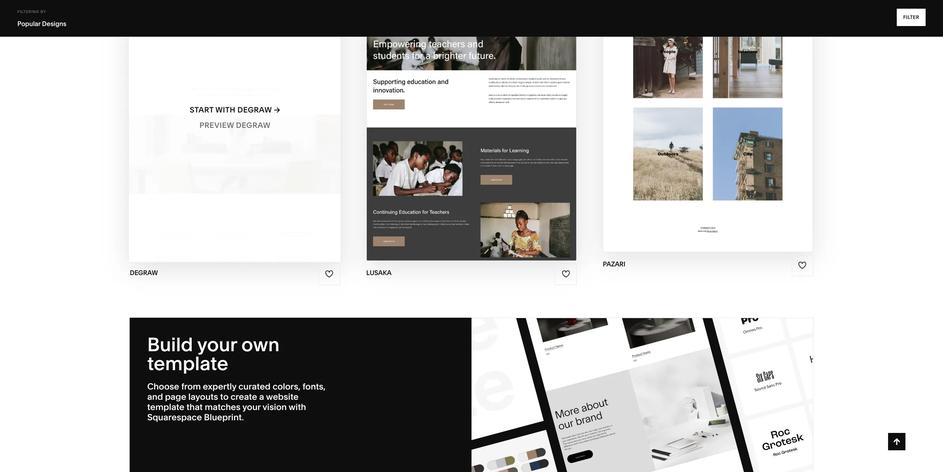 Task type: describe. For each thing, give the bounding box(es) containing it.
that
[[186, 402, 203, 413]]

squarespace
[[147, 413, 202, 423]]

lusaka inside "link"
[[474, 121, 505, 130]]

with inside choose from expertly curated colors, fonts, and page layouts to create a website template that matches your vision with squarespace blueprint.
[[289, 402, 306, 413]]

to
[[220, 392, 229, 403]]

own
[[241, 333, 280, 357]]

pazari image
[[603, 0, 813, 252]]

colors,
[[273, 382, 301, 393]]

start with lusaka
[[428, 105, 507, 115]]

by
[[41, 9, 46, 14]]

popular designs
[[17, 20, 66, 28]]

start for preview degraw
[[190, 105, 214, 115]]

preview for preview pazari
[[676, 117, 710, 126]]

a
[[259, 392, 264, 403]]

1 horizontal spatial start
[[428, 105, 452, 115]]

preview degraw
[[200, 121, 271, 130]]

add degraw to your favorites list image
[[325, 270, 334, 279]]

build your own template
[[147, 333, 280, 376]]

preview of building your own template image
[[472, 319, 813, 473]]

curated
[[238, 382, 271, 393]]

2 vertical spatial pazari
[[603, 260, 625, 268]]

preview pazari
[[676, 117, 740, 126]]

start with degraw button
[[190, 99, 280, 121]]

lusaka element
[[367, 0, 576, 261]]

and
[[147, 392, 163, 403]]

blueprint.
[[204, 413, 244, 423]]

popular
[[17, 20, 41, 28]]

your inside choose from expertly curated colors, fonts, and page layouts to create a website template that matches your vision with squarespace blueprint.
[[242, 402, 261, 413]]

layouts
[[188, 392, 218, 403]]

start with lusaka button
[[428, 99, 515, 121]]

from
[[181, 382, 201, 393]]

matches
[[205, 402, 241, 413]]

with for lusaka
[[454, 105, 474, 115]]

lusaka inside button
[[476, 105, 507, 115]]

2 vertical spatial lusaka
[[366, 269, 392, 277]]

fonts,
[[303, 382, 326, 393]]

start with pazari
[[666, 101, 742, 110]]

start for preview pazari
[[666, 101, 690, 110]]

back to top image
[[892, 438, 901, 447]]

build
[[147, 333, 193, 357]]

add lusaka to your favorites list image
[[562, 270, 570, 279]]



Task type: locate. For each thing, give the bounding box(es) containing it.
start up "preview lusaka"
[[428, 105, 452, 115]]

pazari inside button
[[714, 101, 742, 110]]

pazari inside 'link'
[[712, 117, 740, 126]]

1 vertical spatial template
[[147, 402, 184, 413]]

filtering
[[17, 9, 39, 14]]

preview down start with pazari
[[676, 117, 710, 126]]

choose
[[147, 382, 179, 393]]

0 vertical spatial your
[[197, 333, 237, 357]]

create
[[231, 392, 257, 403]]

preview for preview degraw
[[200, 121, 234, 130]]

1 template from the top
[[147, 352, 228, 376]]

add pazari to your favorites list image
[[798, 261, 807, 270]]

pazari element
[[603, 0, 813, 252]]

2 vertical spatial degraw
[[130, 269, 158, 277]]

your
[[197, 333, 237, 357], [242, 402, 261, 413]]

1 vertical spatial degraw
[[236, 121, 271, 130]]

degraw
[[237, 105, 272, 115], [236, 121, 271, 130], [130, 269, 158, 277]]

pazari
[[714, 101, 742, 110], [712, 117, 740, 126], [603, 260, 625, 268]]

0 vertical spatial template
[[147, 352, 228, 376]]

template
[[147, 352, 228, 376], [147, 402, 184, 413]]

2 horizontal spatial start
[[666, 101, 690, 110]]

start up preview degraw at the left top of page
[[190, 105, 214, 115]]

degraw inside button
[[237, 105, 272, 115]]

template down "choose"
[[147, 402, 184, 413]]

lusaka
[[476, 105, 507, 115], [474, 121, 505, 130], [366, 269, 392, 277]]

preview inside "link"
[[438, 121, 472, 130]]

template inside choose from expertly curated colors, fonts, and page layouts to create a website template that matches your vision with squarespace blueprint.
[[147, 402, 184, 413]]

filtering by
[[17, 9, 46, 14]]

degraw image
[[129, 0, 341, 262]]

filter button
[[897, 9, 926, 26]]

preview lusaka
[[438, 121, 505, 130]]

template inside build your own template
[[147, 352, 228, 376]]

1 vertical spatial pazari
[[712, 117, 740, 126]]

preview pazari link
[[676, 110, 740, 132]]

2 template from the top
[[147, 402, 184, 413]]

0 vertical spatial pazari
[[714, 101, 742, 110]]

preview degraw link
[[200, 115, 271, 136]]

start
[[666, 101, 690, 110], [190, 105, 214, 115], [428, 105, 452, 115]]

with up preview pazari
[[692, 101, 712, 110]]

start with pazari button
[[666, 95, 750, 117]]

filter
[[903, 14, 919, 20]]

with up preview degraw at the left top of page
[[215, 105, 235, 115]]

designs
[[42, 20, 66, 28]]

1 vertical spatial your
[[242, 402, 261, 413]]

preview down start with degraw
[[200, 121, 234, 130]]

website
[[266, 392, 299, 403]]

start inside button
[[666, 101, 690, 110]]

0 horizontal spatial your
[[197, 333, 237, 357]]

lusaka image
[[367, 0, 576, 261]]

template up from
[[147, 352, 228, 376]]

0 vertical spatial degraw
[[237, 105, 272, 115]]

start with degraw
[[190, 105, 272, 115]]

0 horizontal spatial preview
[[200, 121, 234, 130]]

choose from expertly curated colors, fonts, and page layouts to create a website template that matches your vision with squarespace blueprint.
[[147, 382, 326, 423]]

with up "preview lusaka"
[[454, 105, 474, 115]]

page
[[165, 392, 186, 403]]

start up preview pazari
[[666, 101, 690, 110]]

with inside button
[[692, 101, 712, 110]]

preview inside 'link'
[[676, 117, 710, 126]]

with for degraw
[[215, 105, 235, 115]]

your inside build your own template
[[197, 333, 237, 357]]

with right vision
[[289, 402, 306, 413]]

preview for preview lusaka
[[438, 121, 472, 130]]

with
[[692, 101, 712, 110], [215, 105, 235, 115], [454, 105, 474, 115], [289, 402, 306, 413]]

vision
[[263, 402, 287, 413]]

1 vertical spatial lusaka
[[474, 121, 505, 130]]

expertly
[[203, 382, 236, 393]]

1 horizontal spatial preview
[[438, 121, 472, 130]]

1 horizontal spatial your
[[242, 402, 261, 413]]

preview down start with lusaka
[[438, 121, 472, 130]]

2 horizontal spatial preview
[[676, 117, 710, 126]]

0 horizontal spatial start
[[190, 105, 214, 115]]

with for pazari
[[692, 101, 712, 110]]

preview lusaka link
[[438, 115, 505, 136]]

preview
[[676, 117, 710, 126], [200, 121, 234, 130], [438, 121, 472, 130]]

0 vertical spatial lusaka
[[476, 105, 507, 115]]

degraw element
[[129, 0, 341, 262]]



Task type: vqa. For each thing, say whether or not it's contained in the screenshot.
Start related to Preview Degraw
yes



